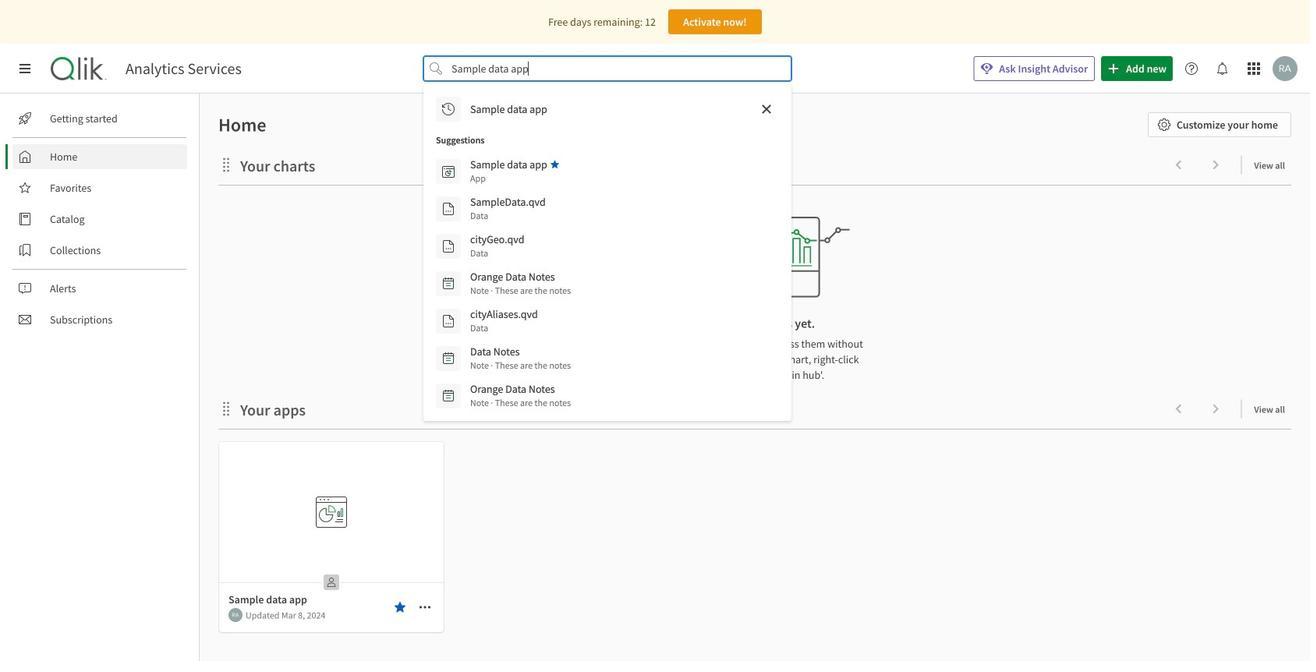 Task type: locate. For each thing, give the bounding box(es) containing it.
main content
[[193, 94, 1311, 662]]

orange data notes element down data notes element
[[470, 382, 555, 396]]

these are the notes element up cityaliases.qvd element
[[470, 284, 571, 298]]

list box
[[430, 90, 786, 415]]

these are the notes element for data notes element
[[470, 359, 571, 373]]

0 vertical spatial ruby anderson image
[[1273, 56, 1298, 81]]

more actions image
[[419, 601, 431, 614]]

2 vertical spatial these are the notes element
[[470, 396, 571, 410]]

these are the notes element down data notes element
[[470, 396, 571, 410]]

recently searched item image
[[442, 103, 455, 115]]

1 vertical spatial move collection image
[[218, 401, 234, 417]]

orange data notes element
[[470, 270, 555, 284], [470, 382, 555, 396]]

0 vertical spatial move collection image
[[218, 157, 234, 173]]

data notes element
[[470, 345, 520, 359]]

close sidebar menu image
[[19, 62, 31, 75]]

citygeo.qvd element
[[470, 232, 525, 247]]

move collection image
[[218, 157, 234, 173], [218, 401, 234, 417]]

these are the notes element
[[470, 284, 571, 298], [470, 359, 571, 373], [470, 396, 571, 410]]

2 these are the notes element from the top
[[470, 359, 571, 373]]

analytics services element
[[126, 59, 242, 78]]

1 vertical spatial these are the notes element
[[470, 359, 571, 373]]

these are the notes element for 2nd orange data notes element
[[470, 396, 571, 410]]

1 vertical spatial orange data notes element
[[470, 382, 555, 396]]

1 vertical spatial ruby anderson image
[[229, 609, 243, 623]]

orange data notes element up cityaliases.qvd element
[[470, 270, 555, 284]]

these are the notes element for 2nd orange data notes element from the bottom
[[470, 284, 571, 298]]

these are the notes element down cityaliases.qvd element
[[470, 359, 571, 373]]

0 vertical spatial these are the notes element
[[470, 284, 571, 298]]

0 vertical spatial orange data notes element
[[470, 270, 555, 284]]

remove from favorites image
[[394, 601, 406, 614]]

ruby anderson image
[[1273, 56, 1298, 81], [229, 609, 243, 623]]

1 these are the notes element from the top
[[470, 284, 571, 298]]

3 these are the notes element from the top
[[470, 396, 571, 410]]

sampledata.qvd element
[[470, 195, 546, 209]]



Task type: describe. For each thing, give the bounding box(es) containing it.
ruby anderson element
[[229, 609, 243, 623]]

0 horizontal spatial ruby anderson image
[[229, 609, 243, 623]]

1 orange data notes element from the top
[[470, 270, 555, 284]]

sample data app element
[[470, 158, 547, 172]]

Search for content text field
[[449, 56, 767, 81]]

favorited item image
[[551, 160, 560, 169]]

1 horizontal spatial ruby anderson image
[[1273, 56, 1298, 81]]

cityaliases.qvd element
[[470, 307, 538, 321]]

navigation pane element
[[0, 100, 199, 339]]

2 orange data notes element from the top
[[470, 382, 555, 396]]



Task type: vqa. For each thing, say whether or not it's contained in the screenshot.
Data Notes element
yes



